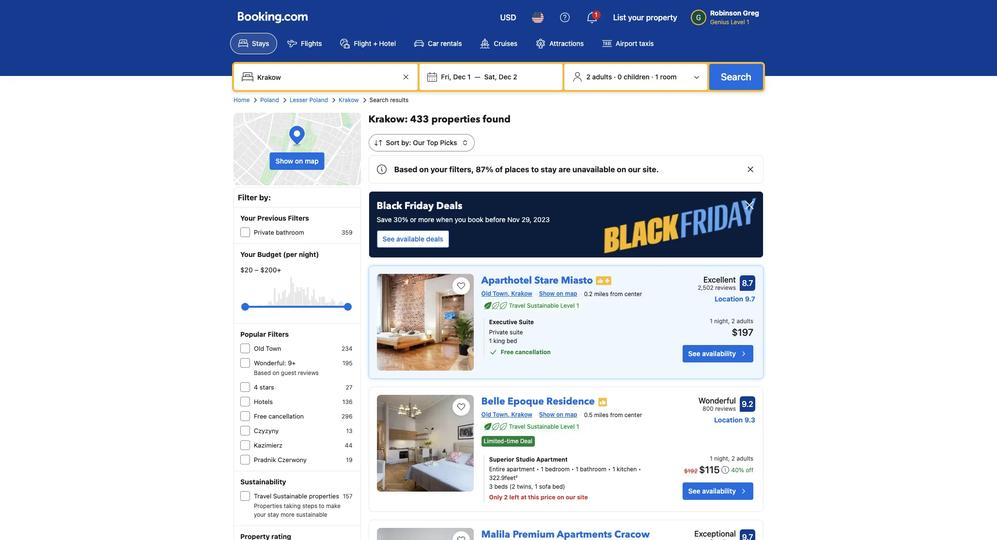 Task type: locate. For each thing, give the bounding box(es) containing it.
beds
[[495, 484, 508, 491]]

1 vertical spatial travel sustainable level 1
[[509, 424, 579, 431]]

2 up $197
[[732, 318, 735, 325]]

2 inside superior studio apartment entire apartment • 1 bedroom • 1 bathroom • 1 kitchen • 322.9feet² 3 beds (2 twins, 1 sofa bed) only 2 left at this price on our site
[[504, 494, 508, 502]]

filters up private bathroom
[[288, 214, 309, 222]]

night inside 1 night , 2 adults $197
[[715, 318, 728, 325]]

1 left kitchen
[[613, 466, 615, 474]]

availability down 1 night , 2 adults $197 at the bottom of the page
[[702, 350, 736, 358]]

travel for belle
[[509, 424, 526, 431]]

• down superior studio apartment link
[[572, 466, 574, 474]]

by: for sort
[[401, 139, 411, 147]]

travel up executive suite at the bottom
[[509, 302, 526, 310]]

make
[[326, 503, 341, 510]]

1 vertical spatial search
[[370, 96, 389, 104]]

search inside button
[[721, 71, 752, 82]]

reviews right "guest"
[[298, 370, 319, 377]]

filters,
[[449, 165, 474, 174]]

, inside 1 night , 2 adults $197
[[728, 318, 730, 325]]

2 vertical spatial sustainable
[[273, 493, 307, 501]]

show on map button
[[270, 153, 325, 170]]

1 horizontal spatial search
[[721, 71, 752, 82]]

1 vertical spatial ,
[[728, 456, 730, 463]]

1 horizontal spatial dec
[[499, 73, 512, 81]]

this property is part of our preferred partner program. it's committed to providing excellent service and good value. it'll pay us a higher commission if you make a booking. image
[[598, 398, 608, 407], [598, 398, 608, 407]]

when
[[436, 216, 453, 224]]

limited-
[[484, 438, 507, 446]]

1 horizontal spatial bathroom
[[580, 466, 607, 474]]

1 vertical spatial availability
[[702, 488, 736, 496]]

1 vertical spatial night
[[715, 456, 728, 463]]

your up $20
[[240, 251, 256, 259]]

see inside see available deals button
[[383, 235, 395, 243]]

1 vertical spatial map
[[565, 290, 577, 298]]

properties for 433
[[432, 113, 480, 126]]

0 vertical spatial ,
[[728, 318, 730, 325]]

1 vertical spatial see availability
[[689, 488, 736, 496]]

by: left our
[[401, 139, 411, 147]]

0 vertical spatial our
[[628, 165, 641, 174]]

1 availability from the top
[[702, 350, 736, 358]]

1 down apartment
[[541, 466, 544, 474]]

1 horizontal spatial your
[[431, 165, 448, 174]]

your down filter
[[240, 214, 256, 222]]

show on map for belle epoque residence
[[539, 412, 577, 419]]

show
[[276, 157, 293, 165], [539, 290, 555, 298], [539, 412, 555, 419]]

2 center from the top
[[625, 412, 642, 419]]

bathroom
[[276, 229, 304, 237], [580, 466, 607, 474]]

poland right home
[[260, 96, 279, 104]]

night)
[[299, 251, 319, 259]]

sustainable for stare
[[527, 302, 559, 310]]

places
[[505, 165, 530, 174]]

wonderful 800 reviews
[[699, 397, 736, 413]]

1 horizontal spatial based
[[394, 165, 418, 174]]

adults left 0
[[592, 73, 612, 81]]

$197
[[732, 327, 754, 338]]

2 , from the top
[[728, 456, 730, 463]]

1 vertical spatial location
[[714, 416, 743, 425]]

2 night from the top
[[715, 456, 728, 463]]

1 horizontal spatial properties
[[432, 113, 480, 126]]

free cancellation up czyzyny
[[254, 413, 304, 421]]

0 horizontal spatial by:
[[259, 193, 271, 202]]

2 horizontal spatial your
[[628, 13, 644, 22]]

more down taking
[[281, 512, 295, 519]]

travel sustainable level 1 for stare
[[509, 302, 579, 310]]

sustainable for epoque
[[527, 424, 559, 431]]

travel
[[509, 302, 526, 310], [509, 424, 526, 431], [254, 493, 272, 501]]

travel up properties
[[254, 493, 272, 501]]

location down wonderful 800 reviews
[[714, 416, 743, 425]]

show for belle
[[539, 412, 555, 419]]

4 stars
[[254, 384, 274, 392]]

1 vertical spatial adults
[[737, 318, 754, 325]]

town, down aparthotel
[[493, 290, 510, 298]]

level down robinson at the top right of the page
[[731, 18, 745, 26]]

availability for superior studio apartment
[[702, 488, 736, 496]]

show inside button
[[276, 157, 293, 165]]

apartment
[[537, 457, 568, 464]]

by:
[[401, 139, 411, 147], [259, 193, 271, 202]]

0 vertical spatial stay
[[541, 165, 557, 174]]

reviews
[[715, 285, 736, 292], [298, 370, 319, 377], [715, 406, 736, 413]]

0 horizontal spatial poland
[[260, 96, 279, 104]]

0 vertical spatial map
[[305, 157, 319, 165]]

private down previous
[[254, 229, 274, 237]]

1 vertical spatial old town, krakow
[[482, 412, 533, 419]]

(per
[[283, 251, 297, 259]]

0 horizontal spatial free cancellation
[[254, 413, 304, 421]]

1 , from the top
[[728, 318, 730, 325]]

town,
[[493, 290, 510, 298], [493, 412, 510, 419]]

0 horizontal spatial our
[[566, 494, 576, 502]]

dec
[[453, 73, 466, 81], [499, 73, 512, 81]]

level down residence at the bottom
[[561, 424, 575, 431]]

excellent
[[704, 276, 736, 285]]

3
[[489, 484, 493, 491]]

1 left king
[[489, 338, 492, 345]]

0 vertical spatial miles
[[594, 291, 609, 298]]

level
[[731, 18, 745, 26], [561, 302, 575, 310], [561, 424, 575, 431]]

travel up time
[[509, 424, 526, 431]]

usd button
[[495, 6, 522, 29]]

greg
[[743, 9, 760, 17]]

sustainable up taking
[[273, 493, 307, 501]]

location down excellent 2,502 reviews
[[715, 295, 744, 303]]

reviews inside wonderful 800 reviews
[[715, 406, 736, 413]]

· right children
[[652, 73, 654, 81]]

travel sustainable level 1 up deal
[[509, 424, 579, 431]]

1 your from the top
[[240, 214, 256, 222]]

flight + hotel link
[[332, 33, 404, 54]]

map for belle epoque residence
[[565, 412, 577, 419]]

children
[[624, 73, 650, 81]]

0 vertical spatial town,
[[493, 290, 510, 298]]

free cancellation down "bed" at the bottom of the page
[[501, 349, 551, 356]]

excellent 2,502 reviews
[[698, 276, 736, 292]]

adults
[[592, 73, 612, 81], [737, 318, 754, 325], [737, 456, 754, 463]]

travel sustainable level 1 for epoque
[[509, 424, 579, 431]]

your left filters,
[[431, 165, 448, 174]]

2 left left in the bottom right of the page
[[504, 494, 508, 502]]

location for aparthotel stare miasto
[[715, 295, 744, 303]]

old town, krakow down belle
[[482, 412, 533, 419]]

left
[[509, 494, 519, 502]]

miasto
[[561, 274, 593, 287]]

pradnik
[[254, 457, 276, 464]]

1 vertical spatial by:
[[259, 193, 271, 202]]

1 vertical spatial center
[[625, 412, 642, 419]]

1 left 'sofa'
[[535, 484, 538, 491]]

availability for executive suite
[[702, 350, 736, 358]]

free cancellation
[[501, 349, 551, 356], [254, 413, 304, 421]]

2 availability from the top
[[702, 488, 736, 496]]

0 vertical spatial show on map
[[276, 157, 319, 165]]

2 your from the top
[[240, 251, 256, 259]]

0 vertical spatial see availability
[[689, 350, 736, 358]]

1 travel sustainable level 1 from the top
[[509, 302, 579, 310]]

your down properties
[[254, 512, 266, 519]]

0 horizontal spatial your
[[254, 512, 266, 519]]

9.3
[[745, 416, 756, 425]]

popular
[[240, 331, 266, 339]]

0 vertical spatial show
[[276, 157, 293, 165]]

private inside private suite 1 king bed
[[489, 329, 508, 336]]

dec right sat,
[[499, 73, 512, 81]]

executive suite link
[[489, 318, 653, 327]]

wonderful element
[[699, 396, 736, 407]]

exceptional element
[[694, 529, 736, 541]]

town, for belle
[[493, 412, 510, 419]]

2 vertical spatial show
[[539, 412, 555, 419]]

0 horizontal spatial private
[[254, 229, 274, 237]]

0 vertical spatial night
[[715, 318, 728, 325]]

flights
[[301, 39, 322, 48]]

krakow down epoque
[[511, 412, 533, 419]]

see availability link down 1 night , 2 adults $197 at the bottom of the page
[[683, 346, 754, 363]]

0 vertical spatial private
[[254, 229, 274, 237]]

87%
[[476, 165, 494, 174]]

1 night , 2 adults $197
[[710, 318, 754, 338]]

filter by:
[[238, 193, 271, 202]]

0 horizontal spatial search
[[370, 96, 389, 104]]

• right apartment
[[537, 466, 539, 474]]

0 horizontal spatial dec
[[453, 73, 466, 81]]

0 vertical spatial location
[[715, 295, 744, 303]]

by: right filter
[[259, 193, 271, 202]]

sort
[[386, 139, 400, 147]]

2 see availability link from the top
[[683, 483, 754, 501]]

1 vertical spatial town,
[[493, 412, 510, 419]]

· left 0
[[614, 73, 616, 81]]

to inside travel sustainable properties 157 properties taking steps to make your stay more sustainable
[[319, 503, 325, 510]]

group
[[245, 300, 348, 315]]

filters
[[288, 214, 309, 222], [268, 331, 289, 339]]

1 vertical spatial free
[[254, 413, 267, 421]]

based down wonderful:
[[254, 370, 271, 377]]

old down belle
[[482, 412, 491, 419]]

properties up make
[[309, 493, 339, 501]]

1 vertical spatial based
[[254, 370, 271, 377]]

stay down properties
[[268, 512, 279, 519]]

2 town, from the top
[[493, 412, 510, 419]]

adults for 1 night , 2 adults $197
[[737, 318, 754, 325]]

1 vertical spatial travel
[[509, 424, 526, 431]]

sustainable up suite
[[527, 302, 559, 310]]

1 down residence at the bottom
[[577, 424, 579, 431]]

0 horizontal spatial to
[[319, 503, 325, 510]]

from right 0.5
[[610, 412, 623, 419]]

properties for sustainable
[[309, 493, 339, 501]]

miles right 0.2
[[594, 291, 609, 298]]

show on map inside button
[[276, 157, 319, 165]]

0 horizontal spatial cancellation
[[269, 413, 304, 421]]

1 vertical spatial sustainable
[[527, 424, 559, 431]]

see availability link down $115
[[683, 483, 754, 501]]

0 horizontal spatial properties
[[309, 493, 339, 501]]

2 see availability from the top
[[689, 488, 736, 496]]

2 old town, krakow from the top
[[482, 412, 533, 419]]

0 horizontal spatial stay
[[268, 512, 279, 519]]

• right kitchen
[[639, 466, 641, 474]]

adults up $197
[[737, 318, 754, 325]]

2 left 0
[[587, 73, 591, 81]]

2 vertical spatial reviews
[[715, 406, 736, 413]]

private up king
[[489, 329, 508, 336]]

aparthotel stare miasto link
[[482, 270, 593, 287]]

deals
[[436, 200, 463, 213]]

·
[[614, 73, 616, 81], [652, 73, 654, 81]]

1 horizontal spatial by:
[[401, 139, 411, 147]]

bathroom down your previous filters
[[276, 229, 304, 237]]

2 from from the top
[[610, 412, 623, 419]]

executive suite
[[489, 319, 534, 326]]

0 vertical spatial travel sustainable level 1
[[509, 302, 579, 310]]

poland right the lesser in the top of the page
[[309, 96, 328, 104]]

room
[[660, 73, 677, 81]]

1 vertical spatial our
[[566, 494, 576, 502]]

2 vertical spatial map
[[565, 412, 577, 419]]

reviews inside excellent 2,502 reviews
[[715, 285, 736, 292]]

only
[[489, 494, 503, 502]]

2 travel sustainable level 1 from the top
[[509, 424, 579, 431]]

3 • from the left
[[608, 466, 611, 474]]

krakow down aparthotel
[[511, 290, 533, 298]]

this property is part of our preferred plus program. it's committed to providing outstanding service and excellent value. it'll pay us a higher commission if you make a booking. image
[[596, 277, 612, 285], [596, 277, 612, 285]]

1 see availability link from the top
[[683, 346, 754, 363]]

reviews for aparthotel stare miasto
[[715, 285, 736, 292]]

stay
[[541, 165, 557, 174], [268, 512, 279, 519]]

1 vertical spatial see
[[689, 350, 701, 358]]

, for 1 night , 2 adults $197
[[728, 318, 730, 325]]

stays link
[[230, 33, 277, 54]]

0 horizontal spatial bathroom
[[276, 229, 304, 237]]

old down aparthotel
[[482, 290, 491, 298]]

1 center from the top
[[625, 291, 642, 298]]

center
[[625, 291, 642, 298], [625, 412, 642, 419]]

based down our
[[394, 165, 418, 174]]

night down location 9.7
[[715, 318, 728, 325]]

1 vertical spatial krakow
[[511, 290, 533, 298]]

1 horizontal spatial cancellation
[[515, 349, 551, 356]]

2 adults · 0 children · 1 room button
[[569, 68, 704, 86]]

1 night from the top
[[715, 318, 728, 325]]

1 horizontal spatial more
[[418, 216, 434, 224]]

1 vertical spatial filters
[[268, 331, 289, 339]]

free down hotels at the left bottom of the page
[[254, 413, 267, 421]]

(2
[[510, 484, 515, 491]]

0 vertical spatial sustainable
[[527, 302, 559, 310]]

dec right fri, in the top of the page
[[453, 73, 466, 81]]

0 vertical spatial from
[[610, 291, 623, 298]]

travel sustainable level 1 up suite
[[509, 302, 579, 310]]

1 down 2,502
[[710, 318, 713, 325]]

0 horizontal spatial based
[[254, 370, 271, 377]]

see availability
[[689, 350, 736, 358], [689, 488, 736, 496]]

scored 9.2 element
[[740, 397, 756, 412]]

1 vertical spatial see availability link
[[683, 483, 754, 501]]

miles right 0.5
[[594, 412, 609, 419]]

1 vertical spatial show
[[539, 290, 555, 298]]

1 poland from the left
[[260, 96, 279, 104]]

cancellation
[[515, 349, 551, 356], [269, 413, 304, 421]]

cancellation up czyzyny
[[269, 413, 304, 421]]

1 horizontal spatial free
[[501, 349, 514, 356]]

excellent element
[[698, 274, 736, 286]]

bed
[[507, 338, 517, 345]]

available
[[397, 235, 425, 243]]

$115
[[699, 465, 720, 476]]

4 • from the left
[[639, 466, 641, 474]]

195
[[343, 360, 353, 367]]

1 town, from the top
[[493, 290, 510, 298]]

1 inside private suite 1 king bed
[[489, 338, 492, 345]]

1 vertical spatial to
[[319, 503, 325, 510]]

old for aparthotel
[[482, 290, 491, 298]]

2 vertical spatial level
[[561, 424, 575, 431]]

travel for aparthotel
[[509, 302, 526, 310]]

0 vertical spatial see availability link
[[683, 346, 754, 363]]

1 vertical spatial bathroom
[[580, 466, 607, 474]]

Where are you going? field
[[253, 68, 401, 86]]

see availability down 1 night , 2 adults $197 at the bottom of the page
[[689, 350, 736, 358]]

adults up 40% off
[[737, 456, 754, 463]]

1 left room
[[655, 73, 659, 81]]

from right 0.2
[[610, 291, 623, 298]]

old town, krakow down aparthotel
[[482, 290, 533, 298]]

availability down $115
[[702, 488, 736, 496]]

show on map
[[276, 157, 319, 165], [539, 290, 577, 298], [539, 412, 577, 419]]

see for superior studio apartment
[[689, 488, 701, 496]]

0 horizontal spatial more
[[281, 512, 295, 519]]

1 miles from the top
[[594, 291, 609, 298]]

0 vertical spatial krakow
[[339, 96, 359, 104]]

cancellation down "bed" at the bottom of the page
[[515, 349, 551, 356]]

1 up executive suite link
[[577, 302, 579, 310]]

flight
[[354, 39, 371, 48]]

0 vertical spatial reviews
[[715, 285, 736, 292]]

filters up town
[[268, 331, 289, 339]]

40% off
[[732, 467, 754, 475]]

1 vertical spatial your
[[240, 251, 256, 259]]

location 9.7
[[715, 295, 756, 303]]

0 vertical spatial to
[[531, 165, 539, 174]]

0 vertical spatial by:
[[401, 139, 411, 147]]

1 horizontal spatial private
[[489, 329, 508, 336]]

our
[[628, 165, 641, 174], [566, 494, 576, 502]]

2 vertical spatial your
[[254, 512, 266, 519]]

2 right sat,
[[513, 73, 517, 81]]

2 vertical spatial old
[[482, 412, 491, 419]]

to for stay
[[531, 165, 539, 174]]

1 night , 2 adults
[[710, 456, 754, 463]]

0 vertical spatial more
[[418, 216, 434, 224]]

epoque
[[508, 396, 544, 409]]

1 from from the top
[[610, 291, 623, 298]]

more right or
[[418, 216, 434, 224]]

2 vertical spatial see
[[689, 488, 701, 496]]

properties up picks
[[432, 113, 480, 126]]

2 inside 2 adults · 0 children · 1 room button
[[587, 73, 591, 81]]

old town, krakow for aparthotel
[[482, 290, 533, 298]]

properties inside travel sustainable properties 157 properties taking steps to make your stay more sustainable
[[309, 493, 339, 501]]

1 vertical spatial level
[[561, 302, 575, 310]]

adults inside 1 night , 2 adults $197
[[737, 318, 754, 325]]

krakow
[[339, 96, 359, 104], [511, 290, 533, 298], [511, 412, 533, 419]]

1 down greg
[[747, 18, 750, 26]]

deals
[[426, 235, 444, 243]]

black friday deals save 30% or more when you book before nov 29, 2023
[[377, 200, 550, 224]]

1 left 'list' on the right
[[595, 11, 598, 18]]

2 vertical spatial adults
[[737, 456, 754, 463]]

from
[[610, 291, 623, 298], [610, 412, 623, 419]]

properties
[[254, 503, 282, 510]]

to left make
[[319, 503, 325, 510]]

hotels
[[254, 398, 273, 406]]

0 vertical spatial your
[[240, 214, 256, 222]]

to right places
[[531, 165, 539, 174]]

night up $115
[[715, 456, 728, 463]]

old left town
[[254, 345, 264, 353]]

1 horizontal spatial to
[[531, 165, 539, 174]]

center right 0.5
[[625, 412, 642, 419]]

0 vertical spatial old
[[482, 290, 491, 298]]

see availability down $115
[[689, 488, 736, 496]]

1 inside robinson greg genius level 1
[[747, 18, 750, 26]]

town, down belle
[[493, 412, 510, 419]]

0 vertical spatial search
[[721, 71, 752, 82]]

bathroom inside superior studio apartment entire apartment • 1 bedroom • 1 bathroom • 1 kitchen • 322.9feet² 3 beds (2 twins, 1 sofa bed) only 2 left at this price on our site
[[580, 466, 607, 474]]

see for executive suite
[[689, 350, 701, 358]]

1 horizontal spatial ·
[[652, 73, 654, 81]]

sustainable up deal
[[527, 424, 559, 431]]

your right 'list' on the right
[[628, 13, 644, 22]]

center right 0.2
[[625, 291, 642, 298]]

robinson greg genius level 1
[[710, 9, 760, 26]]

1 see availability from the top
[[689, 350, 736, 358]]

reviews up location 9.3
[[715, 406, 736, 413]]

budget
[[257, 251, 282, 259]]

bathroom down superior studio apartment link
[[580, 466, 607, 474]]

level up executive suite link
[[561, 302, 575, 310]]

night for 1 night , 2 adults $197
[[715, 318, 728, 325]]

1 vertical spatial from
[[610, 412, 623, 419]]

save
[[377, 216, 392, 224]]

our inside superior studio apartment entire apartment • 1 bedroom • 1 bathroom • 1 kitchen • 322.9feet² 3 beds (2 twins, 1 sofa bed) only 2 left at this price on our site
[[566, 494, 576, 502]]

stay left are
[[541, 165, 557, 174]]

0 horizontal spatial free
[[254, 413, 267, 421]]

our left site.
[[628, 165, 641, 174]]

krakow down where are you going? field
[[339, 96, 359, 104]]

0 vertical spatial travel
[[509, 302, 526, 310]]

our left site
[[566, 494, 576, 502]]

2 miles from the top
[[594, 412, 609, 419]]

reviews up location 9.7
[[715, 285, 736, 292]]

1 old town, krakow from the top
[[482, 290, 533, 298]]



Task type: describe. For each thing, give the bounding box(es) containing it.
results
[[390, 96, 409, 104]]

map inside button
[[305, 157, 319, 165]]

search results
[[370, 96, 409, 104]]

reviews for belle epoque residence
[[715, 406, 736, 413]]

1 inside 1 night , 2 adults $197
[[710, 318, 713, 325]]

adults for 1 night , 2 adults
[[737, 456, 754, 463]]

stay inside travel sustainable properties 157 properties taking steps to make your stay more sustainable
[[268, 512, 279, 519]]

center for belle epoque residence
[[625, 412, 642, 419]]

taxis
[[639, 39, 654, 48]]

1 vertical spatial free cancellation
[[254, 413, 304, 421]]

2,502
[[698, 285, 714, 292]]

bedroom
[[545, 466, 570, 474]]

1 vertical spatial reviews
[[298, 370, 319, 377]]

rentals
[[441, 39, 462, 48]]

you
[[455, 216, 466, 224]]

miles for miasto
[[594, 291, 609, 298]]

old town, krakow for belle
[[482, 412, 533, 419]]

234
[[342, 346, 353, 353]]

1 horizontal spatial our
[[628, 165, 641, 174]]

based for based on your filters, 87% of places to stay are unavailable on our site.
[[394, 165, 418, 174]]

2 · from the left
[[652, 73, 654, 81]]

from for belle epoque residence
[[610, 412, 623, 419]]

list your property
[[613, 13, 678, 22]]

travel inside travel sustainable properties 157 properties taking steps to make your stay more sustainable
[[254, 493, 272, 501]]

1 vertical spatial old
[[254, 345, 264, 353]]

2 inside 1 night , 2 adults $197
[[732, 318, 735, 325]]

fri,
[[441, 73, 452, 81]]

superior
[[489, 457, 514, 464]]

stars
[[260, 384, 274, 392]]

krakow for aparthotel
[[511, 290, 533, 298]]

exceptional link
[[690, 525, 756, 541]]

genius
[[710, 18, 729, 26]]

fri, dec 1 — sat, dec 2
[[441, 73, 517, 81]]

adults inside button
[[592, 73, 612, 81]]

at
[[521, 494, 527, 502]]

your for your budget (per night)
[[240, 251, 256, 259]]

based for based on guest reviews
[[254, 370, 271, 377]]

black friday deals image
[[369, 192, 763, 258]]

sat, dec 2 button
[[481, 68, 521, 86]]

1 up $115
[[710, 456, 713, 463]]

stays
[[252, 39, 269, 48]]

superior studio apartment link
[[489, 456, 653, 465]]

attractions
[[550, 39, 584, 48]]

list your property link
[[608, 6, 683, 29]]

private for private suite 1 king bed
[[489, 329, 508, 336]]

our
[[413, 139, 425, 147]]

1 left —
[[468, 73, 471, 81]]

map for aparthotel stare miasto
[[565, 290, 577, 298]]

29,
[[522, 216, 532, 224]]

0 vertical spatial your
[[628, 13, 644, 22]]

town
[[266, 345, 281, 353]]

belle epoque residence
[[482, 396, 595, 409]]

2 up 40%
[[732, 456, 735, 463]]

krakow link
[[339, 96, 359, 105]]

aparthotel
[[482, 274, 532, 287]]

1 dec from the left
[[453, 73, 466, 81]]

popular filters
[[240, 331, 289, 339]]

27
[[346, 384, 353, 392]]

on inside superior studio apartment entire apartment • 1 bedroom • 1 bathroom • 1 kitchen • 322.9feet² 3 beds (2 twins, 1 sofa bed) only 2 left at this price on our site
[[557, 494, 564, 502]]

belle epoque residence image
[[377, 396, 474, 492]]

lesser poland link
[[290, 96, 328, 105]]

car
[[428, 39, 439, 48]]

home
[[234, 96, 250, 104]]

old town
[[254, 345, 281, 353]]

0 vertical spatial free cancellation
[[501, 349, 551, 356]]

see availability link for executive suite
[[683, 346, 754, 363]]

scored 8.7 element
[[740, 276, 756, 291]]

see availability for superior studio apartment
[[689, 488, 736, 496]]

9.7
[[745, 295, 756, 303]]

airport taxis link
[[594, 33, 662, 54]]

2 dec from the left
[[499, 73, 512, 81]]

your for your previous filters
[[240, 214, 256, 222]]

see available deals button
[[377, 231, 449, 248]]

, for 1 night , 2 adults
[[728, 456, 730, 463]]

apartment
[[507, 466, 535, 474]]

private bathroom
[[254, 229, 304, 237]]

superior studio apartment entire apartment • 1 bedroom • 1 bathroom • 1 kitchen • 322.9feet² 3 beds (2 twins, 1 sofa bed) only 2 left at this price on our site
[[489, 457, 641, 502]]

stare
[[535, 274, 559, 287]]

before
[[485, 216, 506, 224]]

flights link
[[279, 33, 330, 54]]

to for make
[[319, 503, 325, 510]]

0.2 miles from center
[[584, 291, 642, 298]]

center for aparthotel stare miasto
[[625, 291, 642, 298]]

entire
[[489, 466, 505, 474]]

search for search
[[721, 71, 752, 82]]

robinson
[[710, 9, 742, 17]]

level for miasto
[[561, 302, 575, 310]]

0 vertical spatial filters
[[288, 214, 309, 222]]

search for search results
[[370, 96, 389, 104]]

19
[[346, 457, 353, 464]]

steps
[[302, 503, 317, 510]]

private for private bathroom
[[254, 229, 274, 237]]

studio
[[516, 457, 535, 464]]

1 • from the left
[[537, 466, 539, 474]]

level for residence
[[561, 424, 575, 431]]

0 vertical spatial free
[[501, 349, 514, 356]]

picks
[[440, 139, 457, 147]]

from for aparthotel stare miasto
[[610, 291, 623, 298]]

usd
[[500, 13, 516, 22]]

$200+
[[260, 266, 281, 274]]

$20 – $200+
[[240, 266, 281, 274]]

found
[[483, 113, 511, 126]]

czerwony
[[278, 457, 307, 464]]

30%
[[394, 216, 408, 224]]

aparthotel stare miasto image
[[377, 274, 474, 371]]

night for 1 night , 2 adults
[[715, 456, 728, 463]]

more inside black friday deals save 30% or more when you book before nov 29, 2023
[[418, 216, 434, 224]]

44
[[345, 443, 353, 450]]

1 vertical spatial cancellation
[[269, 413, 304, 421]]

show on map for aparthotel stare miasto
[[539, 290, 577, 298]]

based on your filters, 87% of places to stay are unavailable on our site.
[[394, 165, 659, 174]]

13
[[346, 428, 353, 435]]

executive
[[489, 319, 518, 326]]

1 horizontal spatial stay
[[541, 165, 557, 174]]

0 vertical spatial bathroom
[[276, 229, 304, 237]]

unavailable
[[573, 165, 615, 174]]

1 · from the left
[[614, 73, 616, 81]]

2 poland from the left
[[309, 96, 328, 104]]

search results updated. krakow: 433 properties found. applied filters: apartments, homestays, guesthouses, bed and breakfasts, vacation homes, ryokans, farm stays, resort villages, villas, campgrounds, boats, condo hotels, country houses, luxury tents, riads, chalets, condos, cottages, gites. element
[[369, 113, 764, 127]]

0.5
[[584, 412, 593, 419]]

show for aparthotel
[[539, 290, 555, 298]]

level inside robinson greg genius level 1
[[731, 18, 745, 26]]

miles for residence
[[594, 412, 609, 419]]

2 adults · 0 children · 1 room
[[587, 73, 677, 81]]

are
[[559, 165, 571, 174]]

sort by: our top picks
[[386, 139, 457, 147]]

1 inside button
[[655, 73, 659, 81]]

or
[[410, 216, 417, 224]]

433
[[410, 113, 429, 126]]

0 vertical spatial cancellation
[[515, 349, 551, 356]]

old for belle
[[482, 412, 491, 419]]

more inside travel sustainable properties 157 properties taking steps to make your stay more sustainable
[[281, 512, 295, 519]]

location for belle epoque residence
[[714, 416, 743, 425]]

cruises
[[494, 39, 518, 48]]

town, for aparthotel
[[493, 290, 510, 298]]

see availability link for superior studio apartment
[[683, 483, 754, 501]]

by: for filter
[[259, 193, 271, 202]]

krakow for belle
[[511, 412, 533, 419]]

1 inside 'dropdown button'
[[595, 11, 598, 18]]

scored 9.7 element
[[740, 530, 756, 541]]

off
[[746, 467, 754, 475]]

your inside travel sustainable properties 157 properties taking steps to make your stay more sustainable
[[254, 512, 266, 519]]

private suite 1 king bed
[[489, 329, 523, 345]]

travel sustainable properties 157 properties taking steps to make your stay more sustainable
[[254, 493, 353, 519]]

sofa
[[539, 484, 551, 491]]

0
[[618, 73, 622, 81]]

see availability for executive suite
[[689, 350, 736, 358]]

1 down superior studio apartment link
[[576, 466, 579, 474]]

8.7
[[742, 279, 753, 288]]

booking.com image
[[238, 12, 308, 23]]

site
[[577, 494, 588, 502]]

on inside button
[[295, 157, 303, 165]]

time
[[507, 438, 519, 446]]

sustainable inside travel sustainable properties 157 properties taking steps to make your stay more sustainable
[[273, 493, 307, 501]]

airport
[[616, 39, 638, 48]]

bed)
[[553, 484, 565, 491]]

2 • from the left
[[572, 466, 574, 474]]

kazimierz
[[254, 442, 283, 450]]

your account menu robinson greg genius level 1 element
[[691, 4, 763, 27]]



Task type: vqa. For each thing, say whether or not it's contained in the screenshot.
1st (if from the bottom of the page
no



